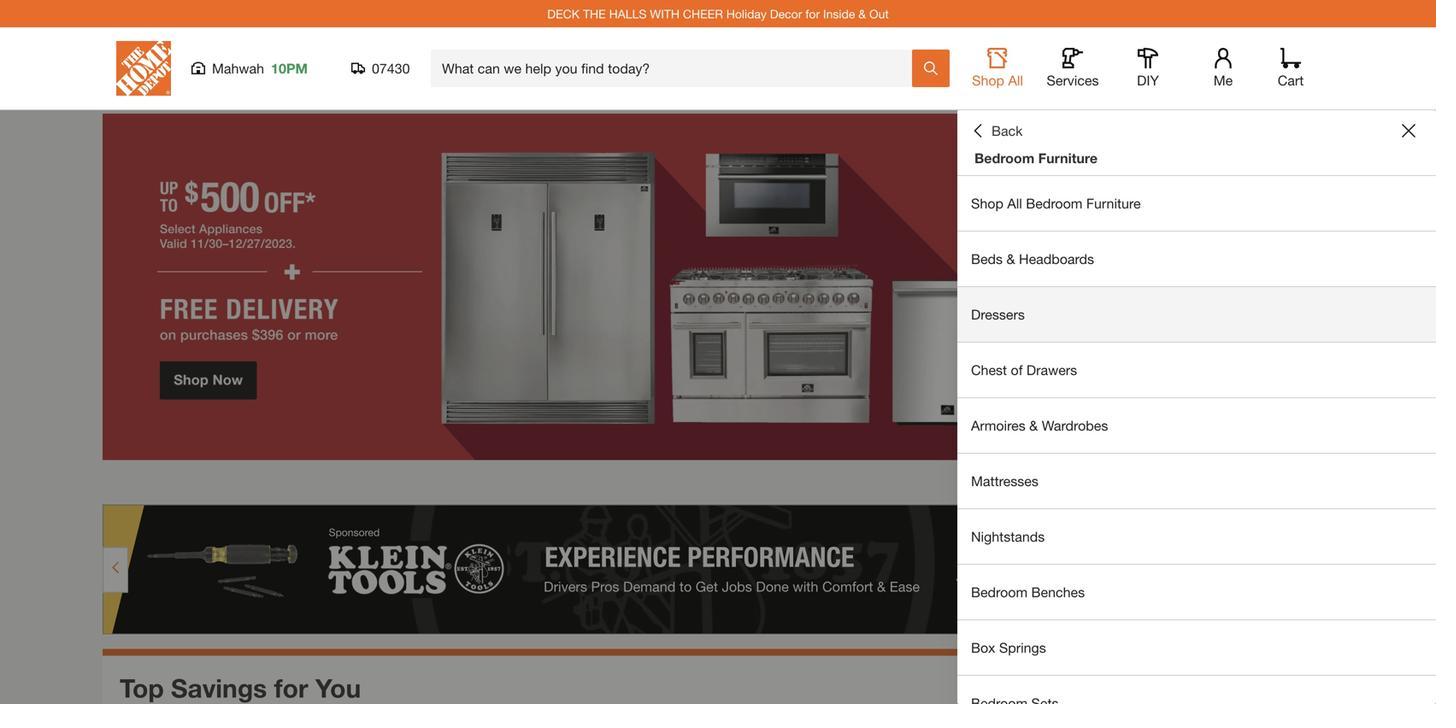 Task type: locate. For each thing, give the bounding box(es) containing it.
cheer
[[683, 7, 723, 21]]

mattresses
[[971, 473, 1038, 489]]

0 vertical spatial bedroom
[[974, 150, 1034, 166]]

2 vertical spatial &
[[1029, 418, 1038, 434]]

shop up back button
[[972, 72, 1004, 88]]

box
[[971, 640, 995, 656]]

1 horizontal spatial &
[[1007, 251, 1015, 267]]

drawer close image
[[1402, 124, 1416, 138]]

for left inside
[[805, 7, 820, 21]]

all
[[1008, 72, 1023, 88], [1007, 195, 1022, 212]]

furniture up headboards
[[1086, 195, 1141, 212]]

all inside menu
[[1007, 195, 1022, 212]]

armoires & wardrobes
[[971, 418, 1108, 434]]

chest
[[971, 362, 1007, 378]]

image for  30nov2023-hp-bau-mw44-45-hero4-appliances image
[[103, 114, 1333, 460]]

benches
[[1031, 584, 1085, 601]]

& inside armoires & wardrobes link
[[1029, 418, 1038, 434]]

top savings for you
[[120, 673, 361, 703]]

furniture up shop all bedroom furniture
[[1038, 150, 1098, 166]]

all up back
[[1008, 72, 1023, 88]]

nightstands
[[971, 529, 1045, 545]]

dressers
[[971, 306, 1025, 323]]

springs
[[999, 640, 1046, 656]]

feedback link image
[[1413, 289, 1436, 381]]

1 vertical spatial shop
[[971, 195, 1003, 212]]

1 vertical spatial furniture
[[1086, 195, 1141, 212]]

mahwah
[[212, 60, 264, 77]]

& right beds
[[1007, 251, 1015, 267]]

shop up beds
[[971, 195, 1003, 212]]

bedroom furniture
[[974, 150, 1098, 166]]

armoires
[[971, 418, 1026, 434]]

services button
[[1045, 48, 1100, 89]]

mattresses link
[[957, 454, 1436, 509]]

me button
[[1196, 48, 1251, 89]]

menu
[[957, 176, 1436, 704]]

&
[[858, 7, 866, 21], [1007, 251, 1015, 267], [1029, 418, 1038, 434]]

shop inside button
[[972, 72, 1004, 88]]

top
[[120, 673, 164, 703]]

for left you at the bottom of page
[[274, 673, 308, 703]]

decor
[[770, 7, 802, 21]]

dressers link
[[957, 287, 1436, 342]]

box springs
[[971, 640, 1046, 656]]

for
[[805, 7, 820, 21], [274, 673, 308, 703]]

chest of drawers
[[971, 362, 1077, 378]]

all inside button
[[1008, 72, 1023, 88]]

the home depot logo image
[[116, 41, 171, 96]]

0 vertical spatial shop
[[972, 72, 1004, 88]]

shop for shop all
[[972, 72, 1004, 88]]

shop all button
[[970, 48, 1025, 89]]

deck the halls with cheer holiday decor for inside & out link
[[547, 7, 889, 21]]

1 vertical spatial &
[[1007, 251, 1015, 267]]

1 vertical spatial bedroom
[[1026, 195, 1083, 212]]

07430 button
[[351, 60, 410, 77]]

& left out
[[858, 7, 866, 21]]

bedroom benches
[[971, 584, 1085, 601]]

beds
[[971, 251, 1003, 267]]

0 vertical spatial all
[[1008, 72, 1023, 88]]

mahwah 10pm
[[212, 60, 308, 77]]

shop for shop all bedroom furniture
[[971, 195, 1003, 212]]

2 vertical spatial bedroom
[[971, 584, 1028, 601]]

chest of drawers link
[[957, 343, 1436, 397]]

shop
[[972, 72, 1004, 88], [971, 195, 1003, 212]]

bedroom down bedroom furniture
[[1026, 195, 1083, 212]]

1 horizontal spatial for
[[805, 7, 820, 21]]

armoires & wardrobes link
[[957, 398, 1436, 453]]

& right armoires
[[1029, 418, 1038, 434]]

& inside beds & headboards link
[[1007, 251, 1015, 267]]

bedroom down nightstands
[[971, 584, 1028, 601]]

furniture
[[1038, 150, 1098, 166], [1086, 195, 1141, 212]]

beds & headboards
[[971, 251, 1094, 267]]

0 horizontal spatial for
[[274, 673, 308, 703]]

bedroom for benches
[[971, 584, 1028, 601]]

all down bedroom furniture
[[1007, 195, 1022, 212]]

0 vertical spatial &
[[858, 7, 866, 21]]

holiday
[[726, 7, 767, 21]]

2 horizontal spatial &
[[1029, 418, 1038, 434]]

shop all bedroom furniture link
[[957, 176, 1436, 231]]

bedroom down back
[[974, 150, 1034, 166]]

diy
[[1137, 72, 1159, 88]]

shop all
[[972, 72, 1023, 88]]

1 vertical spatial all
[[1007, 195, 1022, 212]]

back
[[992, 123, 1023, 139]]

bedroom
[[974, 150, 1034, 166], [1026, 195, 1083, 212], [971, 584, 1028, 601]]



Task type: describe. For each thing, give the bounding box(es) containing it.
the
[[583, 7, 606, 21]]

0 horizontal spatial &
[[858, 7, 866, 21]]

menu containing shop all bedroom furniture
[[957, 176, 1436, 704]]

box springs link
[[957, 621, 1436, 675]]

all for shop all
[[1008, 72, 1023, 88]]

all for shop all bedroom furniture
[[1007, 195, 1022, 212]]

& for beds
[[1007, 251, 1015, 267]]

me
[[1214, 72, 1233, 88]]

diy button
[[1121, 48, 1175, 89]]

you
[[315, 673, 361, 703]]

1 vertical spatial for
[[274, 673, 308, 703]]

out
[[869, 7, 889, 21]]

of
[[1011, 362, 1023, 378]]

furniture inside menu
[[1086, 195, 1141, 212]]

wardrobes
[[1042, 418, 1108, 434]]

10pm
[[271, 60, 308, 77]]

bedroom benches link
[[957, 565, 1436, 620]]

inside
[[823, 7, 855, 21]]

halls
[[609, 7, 647, 21]]

with
[[650, 7, 680, 21]]

deck the halls with cheer holiday decor for inside & out
[[547, 7, 889, 21]]

nightstands link
[[957, 509, 1436, 564]]

0 vertical spatial furniture
[[1038, 150, 1098, 166]]

savings
[[171, 673, 267, 703]]

shop all bedroom furniture
[[971, 195, 1141, 212]]

cart link
[[1272, 48, 1310, 89]]

services
[[1047, 72, 1099, 88]]

cart
[[1278, 72, 1304, 88]]

07430
[[372, 60, 410, 77]]

drawers
[[1027, 362, 1077, 378]]

headboards
[[1019, 251, 1094, 267]]

deck
[[547, 7, 580, 21]]

back button
[[971, 122, 1023, 139]]

0 vertical spatial for
[[805, 7, 820, 21]]

What can we help you find today? search field
[[442, 50, 911, 86]]

& for armoires
[[1029, 418, 1038, 434]]

beds & headboards link
[[957, 232, 1436, 286]]

bedroom for furniture
[[974, 150, 1034, 166]]



Task type: vqa. For each thing, say whether or not it's contained in the screenshot.
the 'CHEER' at top
yes



